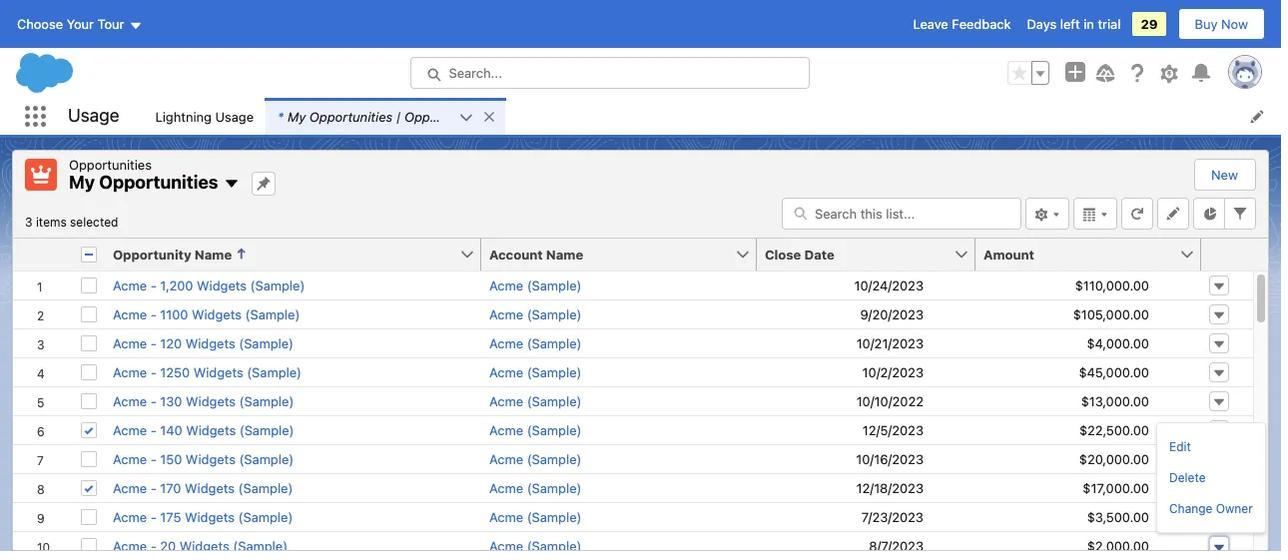 Task type: describe. For each thing, give the bounding box(es) containing it.
acme - 120 widgets (sample)
[[113, 335, 294, 351]]

1 horizontal spatial usage
[[215, 108, 254, 124]]

$45,000.00
[[1079, 364, 1149, 380]]

account name button
[[481, 238, 735, 270]]

- for 130
[[150, 393, 157, 409]]

acme for acme - 130 widgets (sample) link
[[113, 393, 147, 409]]

1 horizontal spatial cell
[[1201, 444, 1253, 473]]

name for account name
[[546, 246, 583, 262]]

acme - 140 widgets (sample)
[[113, 422, 294, 438]]

- for 1,200
[[150, 277, 157, 293]]

items
[[36, 214, 67, 229]]

Search My Opportunities list view. search field
[[782, 197, 1022, 229]]

widgets for 150
[[186, 451, 236, 467]]

acme - 1100 widgets (sample)
[[113, 306, 300, 322]]

acme - 130 widgets (sample)
[[113, 393, 294, 409]]

acme for acme - 175 widgets (sample) link
[[113, 509, 147, 525]]

0 horizontal spatial usage
[[68, 105, 119, 126]]

amount element
[[976, 238, 1213, 271]]

acme (sample) for acme - 120 widgets (sample)
[[489, 335, 582, 351]]

acme for acme - 120 widgets (sample)'s acme (sample) link
[[489, 335, 523, 351]]

acme for acme (sample) link for acme - 1250 widgets (sample)
[[489, 364, 523, 380]]

acme (sample) link for acme - 1100 widgets (sample)
[[489, 306, 582, 322]]

opportunities left '|'
[[309, 108, 393, 124]]

acme for acme (sample) link corresponding to acme - 130 widgets (sample)
[[489, 393, 523, 409]]

1,200
[[160, 277, 193, 293]]

- for 1250
[[150, 364, 157, 380]]

acme - 1,200 widgets (sample) link
[[113, 277, 305, 293]]

acme (sample) link for acme - 170 widgets (sample)
[[489, 480, 582, 496]]

buy now
[[1195, 16, 1248, 32]]

acme - 175 widgets (sample) link
[[113, 509, 293, 525]]

acme (sample) for acme - 130 widgets (sample)
[[489, 393, 582, 409]]

days
[[1027, 16, 1057, 32]]

opportunity name
[[113, 246, 232, 262]]

$3,500.00
[[1087, 509, 1149, 525]]

- for 140
[[150, 422, 157, 438]]

acme (sample) for acme - 1,200 widgets (sample)
[[489, 277, 582, 293]]

acme - 1250 widgets (sample) link
[[113, 364, 302, 380]]

1 vertical spatial my
[[69, 172, 95, 193]]

my opportunities status
[[25, 214, 118, 229]]

in
[[1084, 16, 1094, 32]]

- for 170
[[150, 480, 157, 496]]

amount button
[[976, 238, 1179, 270]]

acme - 120 widgets (sample) link
[[113, 335, 294, 351]]

leave
[[913, 16, 948, 32]]

left
[[1060, 16, 1080, 32]]

|
[[396, 108, 401, 124]]

close date
[[765, 246, 835, 262]]

date
[[804, 246, 835, 262]]

acme - 1250 widgets (sample)
[[113, 364, 302, 380]]

acme - 175 widgets (sample)
[[113, 509, 293, 525]]

130
[[160, 393, 182, 409]]

opportunity name element
[[105, 238, 493, 271]]

- for 1100
[[150, 306, 157, 322]]

acme - 170 widgets (sample) link
[[113, 480, 293, 496]]

acme - 140 widgets (sample) link
[[113, 422, 294, 438]]

selected
[[70, 214, 118, 229]]

opportunity name button
[[105, 238, 459, 270]]

item number element
[[13, 238, 73, 271]]

$22,500.00
[[1079, 422, 1149, 438]]

widgets for 130
[[186, 393, 236, 409]]

buy now button
[[1178, 8, 1265, 40]]

close date button
[[757, 238, 954, 270]]

lightning usage
[[155, 108, 254, 124]]

my opportunities grid
[[13, 238, 1253, 551]]

lightning usage link
[[143, 98, 266, 135]]

150
[[160, 451, 182, 467]]

my opportunities
[[69, 172, 218, 193]]

none search field inside my opportunities|opportunities|list view element
[[782, 197, 1022, 229]]

search...
[[449, 65, 502, 81]]

acme (sample) for acme - 170 widgets (sample)
[[489, 480, 582, 496]]

opportunities right '|'
[[404, 108, 488, 124]]

account name
[[489, 246, 583, 262]]

acme for acme (sample) link for acme - 140 widgets (sample)
[[489, 422, 523, 438]]

action image
[[1201, 238, 1253, 270]]

acme for acme - 150 widgets (sample) link
[[113, 451, 147, 467]]

$4,000.00
[[1087, 335, 1149, 351]]



Task type: locate. For each thing, give the bounding box(es) containing it.
widgets down acme - 1,200 widgets (sample)
[[192, 306, 242, 322]]

close date element
[[757, 238, 988, 271]]

2 name from the left
[[546, 246, 583, 262]]

my right the *
[[288, 108, 306, 124]]

8 acme (sample) from the top
[[489, 480, 582, 496]]

name
[[195, 246, 232, 262], [546, 246, 583, 262]]

4 - from the top
[[150, 364, 157, 380]]

$105,000.00
[[1073, 306, 1149, 322]]

175
[[160, 509, 181, 525]]

acme for the "acme - 1250 widgets (sample)" 'link'
[[113, 364, 147, 380]]

140
[[160, 422, 182, 438]]

acme (sample) for acme - 1100 widgets (sample)
[[489, 306, 582, 322]]

widgets down 'acme - 150 widgets (sample)'
[[185, 480, 235, 496]]

trial
[[1098, 16, 1121, 32]]

opportunities
[[309, 108, 393, 124], [404, 108, 488, 124], [69, 157, 152, 173], [99, 172, 218, 193]]

5 acme (sample) link from the top
[[489, 393, 582, 409]]

acme - 130 widgets (sample) link
[[113, 393, 294, 409]]

acme (sample) link for acme - 120 widgets (sample)
[[489, 335, 582, 351]]

10/10/2022
[[856, 393, 924, 409]]

acme (sample) link for acme - 150 widgets (sample)
[[489, 451, 582, 467]]

4 acme (sample) link from the top
[[489, 364, 582, 380]]

2 acme (sample) link from the top
[[489, 306, 582, 322]]

acme for the acme - 1100 widgets (sample) link
[[113, 306, 147, 322]]

1 - from the top
[[150, 277, 157, 293]]

7 acme (sample) link from the top
[[489, 451, 582, 467]]

- left the 150
[[150, 451, 157, 467]]

12/18/2023
[[856, 480, 924, 496]]

- left 170
[[150, 480, 157, 496]]

1 horizontal spatial name
[[546, 246, 583, 262]]

widgets down 'acme - 1250 widgets (sample)'
[[186, 393, 236, 409]]

0 vertical spatial my
[[288, 108, 306, 124]]

8 - from the top
[[150, 480, 157, 496]]

3 acme (sample) from the top
[[489, 335, 582, 351]]

1100
[[160, 306, 188, 322]]

buy
[[1195, 16, 1218, 32]]

acme for acme - 140 widgets (sample) link
[[113, 422, 147, 438]]

days left in trial
[[1027, 16, 1121, 32]]

170
[[160, 480, 181, 496]]

lightning
[[155, 108, 212, 124]]

- for 120
[[150, 335, 157, 351]]

close
[[765, 246, 801, 262]]

* my opportunities | opportunities
[[278, 108, 488, 124]]

acme - 150 widgets (sample)
[[113, 451, 294, 467]]

acme - 170 widgets (sample)
[[113, 480, 293, 496]]

my opportunities|opportunities|list view element
[[12, 150, 1269, 551]]

7/23/2023
[[861, 509, 924, 525]]

item number image
[[13, 238, 73, 270]]

acme (sample)
[[489, 277, 582, 293], [489, 306, 582, 322], [489, 335, 582, 351], [489, 364, 582, 380], [489, 393, 582, 409], [489, 422, 582, 438], [489, 451, 582, 467], [489, 480, 582, 496], [489, 509, 582, 525]]

12/5/2023
[[863, 422, 924, 438]]

6 acme (sample) link from the top
[[489, 422, 582, 438]]

120
[[160, 335, 182, 351]]

$20,000.00
[[1079, 451, 1149, 467]]

text default image
[[482, 110, 496, 124]]

action element
[[1201, 238, 1253, 271]]

cell
[[73, 238, 105, 271], [1201, 444, 1253, 473]]

acme (sample) link
[[489, 277, 582, 293], [489, 306, 582, 322], [489, 335, 582, 351], [489, 364, 582, 380], [489, 393, 582, 409], [489, 422, 582, 438], [489, 451, 582, 467], [489, 480, 582, 496], [489, 509, 582, 525]]

10/2/2023
[[862, 364, 924, 380]]

acme for acme (sample) link for acme - 1,200 widgets (sample)
[[489, 277, 523, 293]]

acme (sample) link for acme - 140 widgets (sample)
[[489, 422, 582, 438]]

1250
[[160, 364, 190, 380]]

$17,000.00
[[1083, 480, 1149, 496]]

widgets for 170
[[185, 480, 235, 496]]

widgets for 140
[[186, 422, 236, 438]]

2 - from the top
[[150, 306, 157, 322]]

acme - 1,200 widgets (sample)
[[113, 277, 305, 293]]

list
[[143, 98, 1281, 135]]

$13,000.00
[[1081, 393, 1149, 409]]

acme - 1100 widgets (sample) link
[[113, 306, 300, 322]]

new
[[1211, 167, 1238, 183]]

- left 175
[[150, 509, 157, 525]]

29
[[1141, 16, 1158, 32]]

search... button
[[410, 57, 809, 89]]

acme for the acme - 170 widgets (sample) 'link'
[[113, 480, 147, 496]]

acme (sample) for acme - 140 widgets (sample)
[[489, 422, 582, 438]]

10/16/2023
[[856, 451, 924, 467]]

6 - from the top
[[150, 422, 157, 438]]

9 acme (sample) from the top
[[489, 509, 582, 525]]

5 acme (sample) from the top
[[489, 393, 582, 409]]

10/21/2023
[[856, 335, 924, 351]]

acme (sample) for acme - 175 widgets (sample)
[[489, 509, 582, 525]]

account name element
[[481, 238, 769, 271]]

acme for acme (sample) link for acme - 1100 widgets (sample)
[[489, 306, 523, 322]]

widgets down acme - 140 widgets (sample)
[[186, 451, 236, 467]]

usage
[[68, 105, 119, 126], [215, 108, 254, 124]]

account
[[489, 246, 543, 262]]

7 - from the top
[[150, 451, 157, 467]]

1 vertical spatial cell
[[1201, 444, 1253, 473]]

3 acme (sample) link from the top
[[489, 335, 582, 351]]

usage left the *
[[215, 108, 254, 124]]

5 - from the top
[[150, 393, 157, 409]]

now
[[1221, 16, 1248, 32]]

list item
[[266, 98, 505, 135]]

acme for acme - 120 widgets (sample) link
[[113, 335, 147, 351]]

7 acme (sample) from the top
[[489, 451, 582, 467]]

1 acme (sample) link from the top
[[489, 277, 582, 293]]

acme (sample) link for acme - 175 widgets (sample)
[[489, 509, 582, 525]]

widgets for 175
[[185, 509, 235, 525]]

$110,000.00
[[1075, 277, 1149, 293]]

- left 1,200
[[150, 277, 157, 293]]

9 acme (sample) link from the top
[[489, 509, 582, 525]]

leave feedback link
[[913, 16, 1011, 32]]

leave feedback
[[913, 16, 1011, 32]]

- left 140
[[150, 422, 157, 438]]

acme (sample) for acme - 150 widgets (sample)
[[489, 451, 582, 467]]

widgets
[[197, 277, 247, 293], [192, 306, 242, 322], [185, 335, 235, 351], [193, 364, 243, 380], [186, 393, 236, 409], [186, 422, 236, 438], [186, 451, 236, 467], [185, 480, 235, 496], [185, 509, 235, 525]]

- for 150
[[150, 451, 157, 467]]

list containing lightning usage
[[143, 98, 1281, 135]]

0 horizontal spatial name
[[195, 246, 232, 262]]

widgets for 1,200
[[197, 277, 247, 293]]

widgets down acme - 130 widgets (sample)
[[186, 422, 236, 438]]

- for 175
[[150, 509, 157, 525]]

acme for acme - 175 widgets (sample) acme (sample) link
[[489, 509, 523, 525]]

acme for acme - 150 widgets (sample)'s acme (sample) link
[[489, 451, 523, 467]]

- left 130
[[150, 393, 157, 409]]

new button
[[1195, 160, 1254, 190]]

- left 1250
[[150, 364, 157, 380]]

name for opportunity name
[[195, 246, 232, 262]]

my up my opportunities status
[[69, 172, 95, 193]]

3 - from the top
[[150, 335, 157, 351]]

opportunities down the lightning
[[99, 172, 218, 193]]

usage up my opportunities at left top
[[68, 105, 119, 126]]

1 acme (sample) from the top
[[489, 277, 582, 293]]

1 name from the left
[[195, 246, 232, 262]]

name right account
[[546, 246, 583, 262]]

*
[[278, 108, 284, 124]]

opportunity
[[113, 246, 191, 262]]

group
[[1008, 61, 1049, 85]]

name inside "element"
[[546, 246, 583, 262]]

6 acme (sample) from the top
[[489, 422, 582, 438]]

3 items selected
[[25, 214, 118, 229]]

1 horizontal spatial my
[[288, 108, 306, 124]]

(sample)
[[250, 277, 305, 293], [527, 277, 582, 293], [245, 306, 300, 322], [527, 306, 582, 322], [239, 335, 294, 351], [527, 335, 582, 351], [247, 364, 302, 380], [527, 364, 582, 380], [239, 393, 294, 409], [527, 393, 582, 409], [239, 422, 294, 438], [527, 422, 582, 438], [239, 451, 294, 467], [527, 451, 582, 467], [238, 480, 293, 496], [527, 480, 582, 496], [238, 509, 293, 525], [527, 509, 582, 525]]

widgets for 1100
[[192, 306, 242, 322]]

list item containing *
[[266, 98, 505, 135]]

- left 120
[[150, 335, 157, 351]]

0 vertical spatial cell
[[73, 238, 105, 271]]

2 acme (sample) from the top
[[489, 306, 582, 322]]

widgets up acme - 1100 widgets (sample) on the bottom left of page
[[197, 277, 247, 293]]

- left 1100
[[150, 306, 157, 322]]

acme (sample) link for acme - 130 widgets (sample)
[[489, 393, 582, 409]]

0 horizontal spatial my
[[69, 172, 95, 193]]

widgets up 'acme - 1250 widgets (sample)'
[[185, 335, 235, 351]]

9 - from the top
[[150, 509, 157, 525]]

acme - 150 widgets (sample) link
[[113, 451, 294, 467]]

feedback
[[952, 16, 1011, 32]]

None search field
[[782, 197, 1022, 229]]

name up acme - 1,200 widgets (sample)
[[195, 246, 232, 262]]

opportunities up 'selected'
[[69, 157, 152, 173]]

acme for "acme - 1,200 widgets (sample)" link on the left of page
[[113, 277, 147, 293]]

my
[[288, 108, 306, 124], [69, 172, 95, 193]]

acme for acme (sample) link related to acme - 170 widgets (sample)
[[489, 480, 523, 496]]

widgets up acme - 130 widgets (sample)
[[193, 364, 243, 380]]

0 horizontal spatial cell
[[73, 238, 105, 271]]

acme (sample) link for acme - 1,200 widgets (sample)
[[489, 277, 582, 293]]

acme
[[113, 277, 147, 293], [489, 277, 523, 293], [113, 306, 147, 322], [489, 306, 523, 322], [113, 335, 147, 351], [489, 335, 523, 351], [113, 364, 147, 380], [489, 364, 523, 380], [113, 393, 147, 409], [489, 393, 523, 409], [113, 422, 147, 438], [489, 422, 523, 438], [113, 451, 147, 467], [489, 451, 523, 467], [113, 480, 147, 496], [489, 480, 523, 496], [113, 509, 147, 525], [489, 509, 523, 525]]

acme (sample) for acme - 1250 widgets (sample)
[[489, 364, 582, 380]]

3
[[25, 214, 32, 229]]

-
[[150, 277, 157, 293], [150, 306, 157, 322], [150, 335, 157, 351], [150, 364, 157, 380], [150, 393, 157, 409], [150, 422, 157, 438], [150, 451, 157, 467], [150, 480, 157, 496], [150, 509, 157, 525]]

9/20/2023
[[860, 306, 924, 322]]

10/24/2023
[[854, 277, 924, 293]]

widgets for 1250
[[193, 364, 243, 380]]

acme (sample) link for acme - 1250 widgets (sample)
[[489, 364, 582, 380]]

widgets down the acme - 170 widgets (sample)
[[185, 509, 235, 525]]

4 acme (sample) from the top
[[489, 364, 582, 380]]

widgets for 120
[[185, 335, 235, 351]]

amount
[[984, 246, 1034, 262]]

8 acme (sample) link from the top
[[489, 480, 582, 496]]



Task type: vqa. For each thing, say whether or not it's contained in the screenshot.
opportunities list item
no



